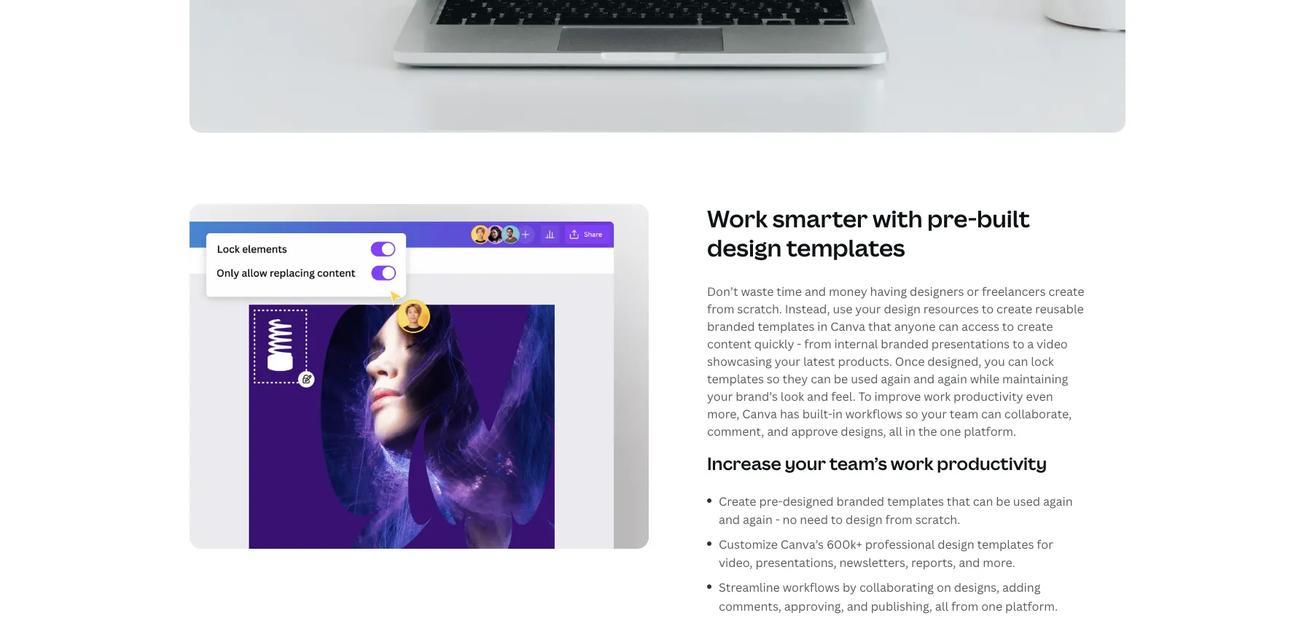 Task type: describe. For each thing, give the bounding box(es) containing it.
customize
[[719, 537, 778, 553]]

1 vertical spatial branded
[[881, 337, 929, 353]]

design inside don't waste time and money having designers or freelancers create from scratch. instead, use your design resources to create reusable branded templates in canva that anyone can access to create content quickly - from internal branded presentations to a video showcasing your latest products. once designed, you can lock templates so they can be used again and again while maintaining your brand's look and feel. to improve work productivity even more, canva has built-in workflows so your team can collaborate, comment, and approve designs, all in the one platform.
[[884, 302, 921, 318]]

more.
[[983, 555, 1016, 571]]

professional
[[865, 537, 935, 553]]

waste
[[741, 284, 774, 300]]

0 vertical spatial branded
[[707, 319, 755, 335]]

having
[[871, 284, 907, 300]]

content
[[707, 337, 752, 353]]

approving,
[[785, 598, 844, 615]]

your up more, at the right
[[707, 389, 733, 405]]

1 horizontal spatial in
[[833, 407, 843, 423]]

can inside create pre-designed branded templates that can be used again and again - no need to design from scratch.
[[973, 493, 994, 510]]

your right use
[[856, 302, 881, 318]]

team's
[[830, 452, 887, 476]]

your down approve
[[785, 452, 826, 476]]

reports,
[[912, 555, 956, 571]]

branded inside create pre-designed branded templates that can be used again and again - no need to design from scratch.
[[837, 493, 885, 510]]

money
[[829, 284, 868, 300]]

again up the for
[[1044, 493, 1073, 510]]

- inside don't waste time and money having designers or freelancers create from scratch. instead, use your design resources to create reusable branded templates in canva that anyone can access to create content quickly - from internal branded presentations to a video showcasing your latest products. once designed, you can lock templates so they can be used again and again while maintaining your brand's look and feel. to improve work productivity even more, canva has built-in workflows so your team can collaborate, comment, and approve designs, all in the one platform.
[[797, 337, 802, 353]]

that inside create pre-designed branded templates that can be used again and again - no need to design from scratch.
[[947, 493, 971, 510]]

to
[[859, 389, 872, 405]]

all inside don't waste time and money having designers or freelancers create from scratch. instead, use your design resources to create reusable branded templates in canva that anyone can access to create content quickly - from internal branded presentations to a video showcasing your latest products. once designed, you can lock templates so they can be used again and again while maintaining your brand's look and feel. to improve work productivity even more, canva has built-in workflows so your team can collaborate, comment, and approve designs, all in the one platform.
[[890, 424, 903, 440]]

lock
[[1032, 354, 1054, 370]]

maintaining
[[1003, 372, 1069, 388]]

1 vertical spatial create
[[997, 302, 1033, 318]]

to right access
[[1003, 319, 1015, 335]]

on
[[937, 580, 952, 596]]

collaborate,
[[1005, 407, 1072, 423]]

latest
[[804, 354, 836, 370]]

2 horizontal spatial in
[[906, 424, 916, 440]]

used inside create pre-designed branded templates that can be used again and again - no need to design from scratch.
[[1014, 493, 1041, 510]]

1 vertical spatial work
[[891, 452, 934, 476]]

more,
[[707, 407, 740, 423]]

can down "a"
[[1008, 354, 1029, 370]]

access
[[962, 319, 1000, 335]]

designs, inside streamline workflows by collaborating on designs, adding comments, approving, and publishing, all from one platform.
[[954, 580, 1000, 596]]

templates inside create pre-designed branded templates that can be used again and again - no need to design from scratch.
[[888, 493, 944, 510]]

built-
[[803, 407, 833, 423]]

design inside create pre-designed branded templates that can be used again and again - no need to design from scratch.
[[846, 512, 883, 528]]

freelancers
[[982, 284, 1046, 300]]

work smarter with pre-built design templates
[[707, 203, 1031, 264]]

designs, inside don't waste time and money having designers or freelancers create from scratch. instead, use your design resources to create reusable branded templates in canva that anyone can access to create content quickly - from internal branded presentations to a video showcasing your latest products. once designed, you can lock templates so they can be used again and again while maintaining your brand's look and feel. to improve work productivity even more, canva has built-in workflows so your team can collaborate, comment, and approve designs, all in the one platform.
[[841, 424, 887, 440]]

or
[[967, 284, 980, 300]]

don't waste time and money having designers or freelancers create from scratch. instead, use your design resources to create reusable branded templates in canva that anyone can access to create content quickly - from internal branded presentations to a video showcasing your latest products. once designed, you can lock templates so they can be used again and again while maintaining your brand's look and feel. to improve work productivity even more, canva has built-in workflows so your team can collaborate, comment, and approve designs, all in the one platform.
[[707, 284, 1085, 440]]

and inside streamline workflows by collaborating on designs, adding comments, approving, and publishing, all from one platform.
[[847, 598, 869, 615]]

create
[[719, 493, 757, 510]]

look
[[781, 389, 805, 405]]

resources
[[924, 302, 979, 318]]

from down don't
[[707, 302, 735, 318]]

be inside create pre-designed branded templates that can be used again and again - no need to design from scratch.
[[997, 493, 1011, 510]]

increase your team's work productivity
[[707, 452, 1047, 476]]

no
[[783, 512, 797, 528]]

and down once
[[914, 372, 935, 388]]

templates up "quickly" on the bottom right of the page
[[758, 319, 815, 335]]

customize canva's 600k+ professional design templates for video, presentations, newsletters, reports, and more.
[[719, 537, 1054, 571]]

and down has
[[768, 424, 789, 440]]

designed,
[[928, 354, 982, 370]]

- inside create pre-designed branded templates that can be used again and again - no need to design from scratch.
[[776, 512, 780, 528]]

can down the resources
[[939, 319, 959, 335]]

platform. inside don't waste time and money having designers or freelancers create from scratch. instead, use your design resources to create reusable branded templates in canva that anyone can access to create content quickly - from internal branded presentations to a video showcasing your latest products. once designed, you can lock templates so they can be used again and again while maintaining your brand's look and feel. to improve work productivity even more, canva has built-in workflows so your team can collaborate, comment, and approve designs, all in the one platform.
[[964, 424, 1017, 440]]

need
[[800, 512, 829, 528]]

the
[[919, 424, 937, 440]]

one inside streamline workflows by collaborating on designs, adding comments, approving, and publishing, all from one platform.
[[982, 598, 1003, 615]]

video,
[[719, 555, 753, 571]]

scratch. inside create pre-designed branded templates that can be used again and again - no need to design from scratch.
[[916, 512, 961, 528]]

reusable
[[1036, 302, 1084, 318]]

design inside customize canva's 600k+ professional design templates for video, presentations, newsletters, reports, and more.
[[938, 537, 975, 553]]

built
[[977, 203, 1031, 234]]

templates down the showcasing
[[707, 372, 764, 388]]

0 vertical spatial create
[[1049, 284, 1085, 300]]

collaborating
[[860, 580, 934, 596]]

newsletters,
[[840, 555, 909, 571]]

from up latest
[[805, 337, 832, 353]]

approve
[[792, 424, 838, 440]]

templates inside customize canva's 600k+ professional design templates for video, presentations, newsletters, reports, and more.
[[978, 537, 1034, 553]]

again down 'designed,'
[[938, 372, 968, 388]]

ui - locked elements (1) image
[[190, 204, 649, 549]]

internal
[[835, 337, 878, 353]]

workflows inside don't waste time and money having designers or freelancers create from scratch. instead, use your design resources to create reusable branded templates in canva that anyone can access to create content quickly - from internal branded presentations to a video showcasing your latest products. once designed, you can lock templates so they can be used again and again while maintaining your brand's look and feel. to improve work productivity even more, canva has built-in workflows so your team can collaborate, comment, and approve designs, all in the one platform.
[[846, 407, 903, 423]]

anyone
[[895, 319, 936, 335]]

can right team
[[982, 407, 1002, 423]]

for
[[1037, 537, 1054, 553]]

from inside create pre-designed branded templates that can be used again and again - no need to design from scratch.
[[886, 512, 913, 528]]



Task type: vqa. For each thing, say whether or not it's contained in the screenshot.
Designs, inside the Streamline workflows by collaborating on designs, adding comments, approving, and publishing, all from one platform.
yes



Task type: locate. For each thing, give the bounding box(es) containing it.
used
[[851, 372, 879, 388], [1014, 493, 1041, 510]]

in
[[818, 319, 828, 335], [833, 407, 843, 423], [906, 424, 916, 440]]

again up customize
[[743, 512, 773, 528]]

0 vertical spatial designs,
[[841, 424, 887, 440]]

1 vertical spatial -
[[776, 512, 780, 528]]

and inside customize canva's 600k+ professional design templates for video, presentations, newsletters, reports, and more.
[[959, 555, 981, 571]]

work
[[707, 203, 768, 234]]

that
[[869, 319, 892, 335], [947, 493, 971, 510]]

1 vertical spatial all
[[936, 598, 949, 615]]

that up internal
[[869, 319, 892, 335]]

so left they
[[767, 372, 780, 388]]

0 vertical spatial work
[[924, 389, 951, 405]]

templates up professional
[[888, 493, 944, 510]]

1 horizontal spatial pre-
[[928, 203, 977, 234]]

to
[[982, 302, 994, 318], [1003, 319, 1015, 335], [1013, 337, 1025, 353], [831, 512, 843, 528]]

0 horizontal spatial -
[[776, 512, 780, 528]]

once
[[895, 354, 925, 370]]

1 horizontal spatial -
[[797, 337, 802, 353]]

scratch. down waste
[[738, 302, 783, 318]]

all
[[890, 424, 903, 440], [936, 598, 949, 615]]

pre- inside the work smarter with pre-built design templates
[[928, 203, 977, 234]]

0 horizontal spatial all
[[890, 424, 903, 440]]

work down the
[[891, 452, 934, 476]]

0 horizontal spatial workflows
[[783, 580, 840, 596]]

branded up content
[[707, 319, 755, 335]]

all left the
[[890, 424, 903, 440]]

0 vertical spatial -
[[797, 337, 802, 353]]

2 vertical spatial branded
[[837, 493, 885, 510]]

to right need on the right of the page
[[831, 512, 843, 528]]

1 horizontal spatial that
[[947, 493, 971, 510]]

by
[[843, 580, 857, 596]]

design up reports,
[[938, 537, 975, 553]]

1 vertical spatial be
[[997, 493, 1011, 510]]

be
[[834, 372, 848, 388], [997, 493, 1011, 510]]

showcasing
[[707, 354, 772, 370]]

instead,
[[785, 302, 830, 318]]

and down create
[[719, 512, 740, 528]]

create pre-designed branded templates that can be used again and again - no need to design from scratch.
[[719, 493, 1073, 528]]

0 horizontal spatial designs,
[[841, 424, 887, 440]]

publishing,
[[871, 598, 933, 615]]

1 horizontal spatial workflows
[[846, 407, 903, 423]]

adding
[[1003, 580, 1041, 596]]

-
[[797, 337, 802, 353], [776, 512, 780, 528]]

design up 600k+
[[846, 512, 883, 528]]

a
[[1028, 337, 1034, 353]]

- left no
[[776, 512, 780, 528]]

and up built-
[[807, 389, 829, 405]]

0 horizontal spatial that
[[869, 319, 892, 335]]

one inside don't waste time and money having designers or freelancers create from scratch. instead, use your design resources to create reusable branded templates in canva that anyone can access to create content quickly - from internal branded presentations to a video showcasing your latest products. once designed, you can lock templates so they can be used again and again while maintaining your brand's look and feel. to improve work productivity even more, canva has built-in workflows so your team can collaborate, comment, and approve designs, all in the one platform.
[[940, 424, 962, 440]]

while
[[971, 372, 1000, 388]]

designs,
[[841, 424, 887, 440], [954, 580, 1000, 596]]

be up feel.
[[834, 372, 848, 388]]

so
[[767, 372, 780, 388], [906, 407, 919, 423]]

0 vertical spatial be
[[834, 372, 848, 388]]

time
[[777, 284, 802, 300]]

and up instead,
[[805, 284, 826, 300]]

from inside streamline workflows by collaborating on designs, adding comments, approving, and publishing, all from one platform.
[[952, 598, 979, 615]]

create
[[1049, 284, 1085, 300], [997, 302, 1033, 318], [1018, 319, 1053, 335]]

1 vertical spatial scratch.
[[916, 512, 961, 528]]

platform. down team
[[964, 424, 1017, 440]]

platform.
[[964, 424, 1017, 440], [1006, 598, 1058, 615]]

pre- right with
[[928, 203, 977, 234]]

1 horizontal spatial all
[[936, 598, 949, 615]]

1 vertical spatial pre-
[[760, 493, 783, 510]]

- right "quickly" on the bottom right of the page
[[797, 337, 802, 353]]

create down freelancers on the top
[[997, 302, 1033, 318]]

1 horizontal spatial designs,
[[954, 580, 1000, 596]]

one down team
[[940, 424, 962, 440]]

1 horizontal spatial one
[[982, 598, 1003, 615]]

designs, right the on
[[954, 580, 1000, 596]]

ui - video thumbnail (new creative) (12) image
[[190, 0, 1126, 133]]

in down feel.
[[833, 407, 843, 423]]

canva down use
[[831, 319, 866, 335]]

designers
[[910, 284, 965, 300]]

1 horizontal spatial used
[[1014, 493, 1041, 510]]

canva's
[[781, 537, 824, 553]]

scratch. inside don't waste time and money having designers or freelancers create from scratch. instead, use your design resources to create reusable branded templates in canva that anyone can access to create content quickly - from internal branded presentations to a video showcasing your latest products. once designed, you can lock templates so they can be used again and again while maintaining your brand's look and feel. to improve work productivity even more, canva has built-in workflows so your team can collaborate, comment, and approve designs, all in the one platform.
[[738, 302, 783, 318]]

your up the
[[922, 407, 947, 423]]

quickly
[[755, 337, 795, 353]]

can
[[939, 319, 959, 335], [1008, 354, 1029, 370], [811, 372, 831, 388], [982, 407, 1002, 423], [973, 493, 994, 510]]

designed
[[783, 493, 834, 510]]

used inside don't waste time and money having designers or freelancers create from scratch. instead, use your design resources to create reusable branded templates in canva that anyone can access to create content quickly - from internal branded presentations to a video showcasing your latest products. once designed, you can lock templates so they can be used again and again while maintaining your brand's look and feel. to improve work productivity even more, canva has built-in workflows so your team can collaborate, comment, and approve designs, all in the one platform.
[[851, 372, 879, 388]]

productivity
[[954, 389, 1024, 405], [937, 452, 1047, 476]]

0 vertical spatial one
[[940, 424, 962, 440]]

create up the reusable at right
[[1049, 284, 1085, 300]]

don't
[[707, 284, 738, 300]]

video
[[1037, 337, 1068, 353]]

streamline
[[719, 580, 780, 596]]

has
[[780, 407, 800, 423]]

platform. inside streamline workflows by collaborating on designs, adding comments, approving, and publishing, all from one platform.
[[1006, 598, 1058, 615]]

team
[[950, 407, 979, 423]]

1 vertical spatial one
[[982, 598, 1003, 615]]

templates
[[787, 232, 906, 264], [758, 319, 815, 335], [707, 372, 764, 388], [888, 493, 944, 510], [978, 537, 1034, 553]]

design up anyone
[[884, 302, 921, 318]]

scratch. up reports,
[[916, 512, 961, 528]]

productivity down team
[[937, 452, 1047, 476]]

work
[[924, 389, 951, 405], [891, 452, 934, 476]]

streamline workflows by collaborating on designs, adding comments, approving, and publishing, all from one platform.
[[719, 580, 1058, 615]]

your up they
[[775, 354, 801, 370]]

1 vertical spatial in
[[833, 407, 843, 423]]

0 horizontal spatial pre-
[[760, 493, 783, 510]]

with
[[873, 203, 923, 234]]

0 horizontal spatial scratch.
[[738, 302, 783, 318]]

to inside create pre-designed branded templates that can be used again and again - no need to design from scratch.
[[831, 512, 843, 528]]

can down latest
[[811, 372, 831, 388]]

0 horizontal spatial in
[[818, 319, 828, 335]]

used down 'products.'
[[851, 372, 879, 388]]

templates inside the work smarter with pre-built design templates
[[787, 232, 906, 264]]

branded
[[707, 319, 755, 335], [881, 337, 929, 353], [837, 493, 885, 510]]

from down reports,
[[952, 598, 979, 615]]

design inside the work smarter with pre-built design templates
[[707, 232, 782, 264]]

use
[[833, 302, 853, 318]]

canva down 'brand's'
[[743, 407, 778, 423]]

0 vertical spatial so
[[767, 372, 780, 388]]

comments,
[[719, 598, 782, 615]]

comment,
[[707, 424, 765, 440]]

again up improve
[[881, 372, 911, 388]]

1 vertical spatial designs,
[[954, 580, 1000, 596]]

and down by
[[847, 598, 869, 615]]

design up waste
[[707, 232, 782, 264]]

0 vertical spatial all
[[890, 424, 903, 440]]

platform. down the adding
[[1006, 598, 1058, 615]]

templates up more.
[[978, 537, 1034, 553]]

0 vertical spatial in
[[818, 319, 828, 335]]

designs, up team's
[[841, 424, 887, 440]]

0 horizontal spatial be
[[834, 372, 848, 388]]

productivity down while
[[954, 389, 1024, 405]]

in left the
[[906, 424, 916, 440]]

products.
[[838, 354, 893, 370]]

2 vertical spatial create
[[1018, 319, 1053, 335]]

brand's
[[736, 389, 778, 405]]

productivity inside don't waste time and money having designers or freelancers create from scratch. instead, use your design resources to create reusable branded templates in canva that anyone can access to create content quickly - from internal branded presentations to a video showcasing your latest products. once designed, you can lock templates so they can be used again and again while maintaining your brand's look and feel. to improve work productivity even more, canva has built-in workflows so your team can collaborate, comment, and approve designs, all in the one platform.
[[954, 389, 1024, 405]]

be up more.
[[997, 493, 1011, 510]]

pre- up no
[[760, 493, 783, 510]]

from
[[707, 302, 735, 318], [805, 337, 832, 353], [886, 512, 913, 528], [952, 598, 979, 615]]

scratch.
[[738, 302, 783, 318], [916, 512, 961, 528]]

all down the on
[[936, 598, 949, 615]]

feel.
[[832, 389, 856, 405]]

600k+
[[827, 537, 863, 553]]

workflows down to
[[846, 407, 903, 423]]

they
[[783, 372, 808, 388]]

canva
[[831, 319, 866, 335], [743, 407, 778, 423]]

1 vertical spatial so
[[906, 407, 919, 423]]

one
[[940, 424, 962, 440], [982, 598, 1003, 615]]

work inside don't waste time and money having designers or freelancers create from scratch. instead, use your design resources to create reusable branded templates in canva that anyone can access to create content quickly - from internal branded presentations to a video showcasing your latest products. once designed, you can lock templates so they can be used again and again while maintaining your brand's look and feel. to improve work productivity even more, canva has built-in workflows so your team can collaborate, comment, and approve designs, all in the one platform.
[[924, 389, 951, 405]]

0 vertical spatial that
[[869, 319, 892, 335]]

1 vertical spatial canva
[[743, 407, 778, 423]]

can up more.
[[973, 493, 994, 510]]

pre- inside create pre-designed branded templates that can be used again and again - no need to design from scratch.
[[760, 493, 783, 510]]

1 horizontal spatial so
[[906, 407, 919, 423]]

your
[[856, 302, 881, 318], [775, 354, 801, 370], [707, 389, 733, 405], [922, 407, 947, 423], [785, 452, 826, 476]]

0 horizontal spatial so
[[767, 372, 780, 388]]

all inside streamline workflows by collaborating on designs, adding comments, approving, and publishing, all from one platform.
[[936, 598, 949, 615]]

presentations,
[[756, 555, 837, 571]]

presentations
[[932, 337, 1010, 353]]

and
[[805, 284, 826, 300], [914, 372, 935, 388], [807, 389, 829, 405], [768, 424, 789, 440], [719, 512, 740, 528], [959, 555, 981, 571], [847, 598, 869, 615]]

0 vertical spatial workflows
[[846, 407, 903, 423]]

work up team
[[924, 389, 951, 405]]

2 vertical spatial in
[[906, 424, 916, 440]]

0 vertical spatial canva
[[831, 319, 866, 335]]

0 vertical spatial used
[[851, 372, 879, 388]]

smarter
[[773, 203, 868, 234]]

increase
[[707, 452, 782, 476]]

0 vertical spatial platform.
[[964, 424, 1017, 440]]

one down the adding
[[982, 598, 1003, 615]]

workflows
[[846, 407, 903, 423], [783, 580, 840, 596]]

be inside don't waste time and money having designers or freelancers create from scratch. instead, use your design resources to create reusable branded templates in canva that anyone can access to create content quickly - from internal branded presentations to a video showcasing your latest products. once designed, you can lock templates so they can be used again and again while maintaining your brand's look and feel. to improve work productivity even more, canva has built-in workflows so your team can collaborate, comment, and approve designs, all in the one platform.
[[834, 372, 848, 388]]

1 vertical spatial that
[[947, 493, 971, 510]]

1 horizontal spatial canva
[[831, 319, 866, 335]]

used up the for
[[1014, 493, 1041, 510]]

from up professional
[[886, 512, 913, 528]]

again
[[881, 372, 911, 388], [938, 372, 968, 388], [1044, 493, 1073, 510], [743, 512, 773, 528]]

1 horizontal spatial scratch.
[[916, 512, 961, 528]]

that inside don't waste time and money having designers or freelancers create from scratch. instead, use your design resources to create reusable branded templates in canva that anyone can access to create content quickly - from internal branded presentations to a video showcasing your latest products. once designed, you can lock templates so they can be used again and again while maintaining your brand's look and feel. to improve work productivity even more, canva has built-in workflows so your team can collaborate, comment, and approve designs, all in the one platform.
[[869, 319, 892, 335]]

0 vertical spatial productivity
[[954, 389, 1024, 405]]

improve
[[875, 389, 921, 405]]

you
[[985, 354, 1006, 370]]

even
[[1026, 389, 1054, 405]]

branded up once
[[881, 337, 929, 353]]

0 horizontal spatial used
[[851, 372, 879, 388]]

1 horizontal spatial be
[[997, 493, 1011, 510]]

and inside create pre-designed branded templates that can be used again and again - no need to design from scratch.
[[719, 512, 740, 528]]

0 horizontal spatial canva
[[743, 407, 778, 423]]

to up access
[[982, 302, 994, 318]]

that up reports,
[[947, 493, 971, 510]]

templates up money
[[787, 232, 906, 264]]

workflows up 'approving,'
[[783, 580, 840, 596]]

1 vertical spatial workflows
[[783, 580, 840, 596]]

and left more.
[[959, 555, 981, 571]]

so down improve
[[906, 407, 919, 423]]

to left "a"
[[1013, 337, 1025, 353]]

1 vertical spatial used
[[1014, 493, 1041, 510]]

create up "a"
[[1018, 319, 1053, 335]]

0 vertical spatial pre-
[[928, 203, 977, 234]]

design
[[707, 232, 782, 264], [884, 302, 921, 318], [846, 512, 883, 528], [938, 537, 975, 553]]

1 vertical spatial productivity
[[937, 452, 1047, 476]]

0 horizontal spatial one
[[940, 424, 962, 440]]

workflows inside streamline workflows by collaborating on designs, adding comments, approving, and publishing, all from one platform.
[[783, 580, 840, 596]]

1 vertical spatial platform.
[[1006, 598, 1058, 615]]

branded down team's
[[837, 493, 885, 510]]

0 vertical spatial scratch.
[[738, 302, 783, 318]]

in down instead,
[[818, 319, 828, 335]]



